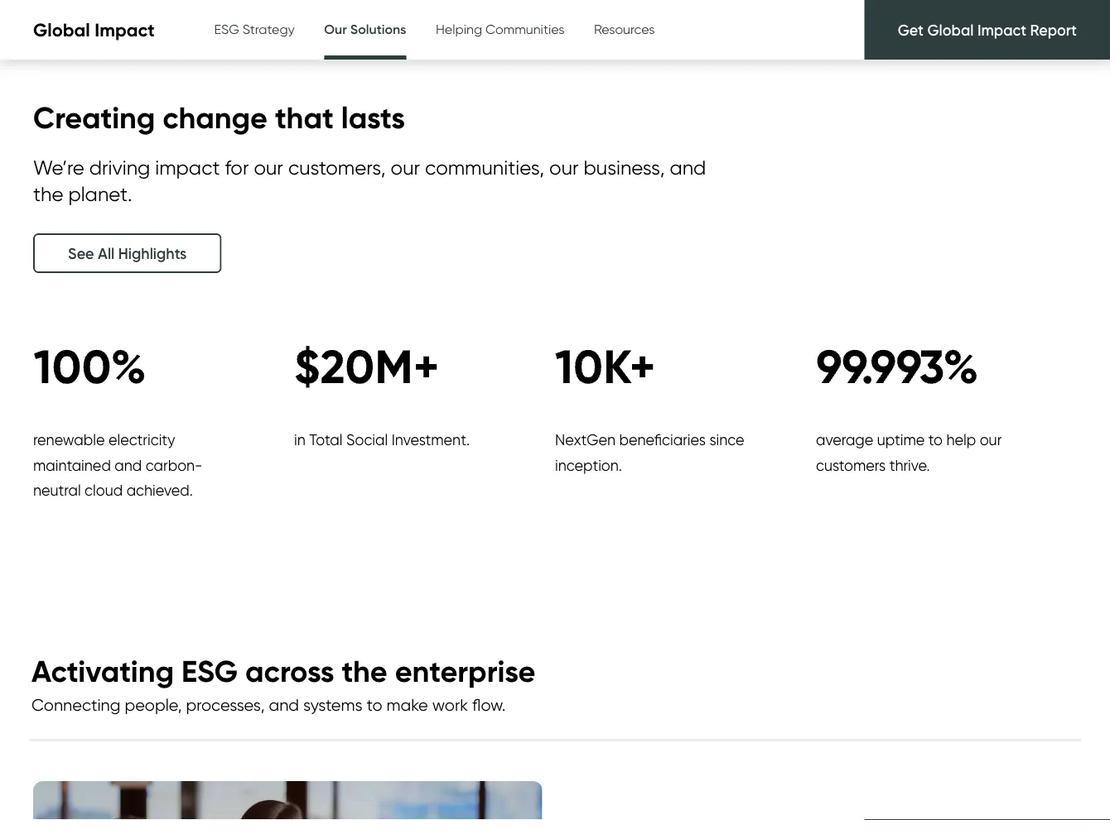 Task type: describe. For each thing, give the bounding box(es) containing it.
the inside we're driving impact for our customers, our communities, our business, and the planet.
[[33, 182, 63, 206]]

global impact
[[33, 18, 155, 41]]

renewable
[[33, 431, 105, 449]]

0 horizontal spatial impact
[[95, 18, 155, 41]]

our down lasts
[[391, 155, 420, 179]]

esg strategy link
[[214, 0, 295, 58]]

we're
[[33, 155, 84, 179]]

planet.
[[68, 182, 132, 206]]

cloud
[[85, 482, 123, 500]]

our inside average uptime to help our customers thrive.
[[980, 431, 1002, 449]]

creating
[[33, 99, 155, 136]]

get
[[898, 21, 924, 39]]

since
[[709, 431, 744, 449]]

see
[[68, 244, 94, 263]]

inception.
[[555, 456, 622, 475]]

servicenow has given $20m in total social investment (tsi) image
[[294, 324, 496, 410]]

for
[[225, 155, 249, 179]]

communities,
[[425, 155, 544, 179]]

beneficiaries
[[619, 431, 706, 449]]

flow.
[[472, 696, 506, 716]]

helping communities
[[436, 21, 565, 37]]

to inside average uptime to help our customers thrive.
[[928, 431, 943, 449]]

strategy
[[243, 21, 295, 37]]

1 horizontal spatial global
[[927, 21, 974, 39]]

processes,
[[186, 696, 265, 716]]

maintained
[[33, 456, 111, 475]]

business,
[[584, 155, 665, 179]]

resources link
[[594, 0, 655, 58]]

thrive.
[[889, 456, 930, 475]]

customers
[[816, 456, 886, 475]]

communities
[[485, 21, 565, 37]]

and inside activating esg across the enterprise connecting people, processes, and systems to make work flow.
[[269, 696, 299, 716]]

esg inside activating esg across the enterprise connecting people, processes, and systems to make work flow.
[[181, 654, 238, 691]]

total
[[309, 431, 342, 449]]

see all highlights link
[[33, 234, 222, 273]]

solutions
[[350, 21, 406, 37]]

electricity
[[108, 431, 175, 449]]

our right for
[[254, 155, 283, 179]]

nextgen beneficiaries since inception.
[[555, 431, 744, 475]]

our solutions
[[324, 21, 406, 37]]

social
[[346, 431, 388, 449]]

our solutions link
[[324, 0, 406, 62]]

nextgen
[[555, 431, 616, 449]]

carbon-
[[146, 456, 203, 475]]

helping communities link
[[436, 0, 565, 58]]

all
[[98, 244, 115, 263]]

get global impact report link
[[865, 0, 1110, 60]]

neutral
[[33, 482, 81, 500]]

renewable electricity maintained and carbon- neutral cloud achieved.
[[33, 431, 203, 500]]

achieved.
[[126, 482, 193, 500]]

our left business,
[[549, 155, 579, 179]]

resources
[[594, 21, 655, 37]]

driving
[[89, 155, 150, 179]]

average
[[816, 431, 873, 449]]

0 horizontal spatial global
[[33, 18, 90, 41]]



Task type: locate. For each thing, give the bounding box(es) containing it.
0 horizontal spatial the
[[33, 182, 63, 206]]

we're driving impact for our customers, our communities, our business, and the planet.
[[33, 155, 706, 206]]

0 horizontal spatial to
[[367, 696, 382, 716]]

and
[[670, 155, 706, 179], [115, 456, 142, 475], [269, 696, 299, 716]]

uptime
[[877, 431, 925, 449]]

nextgen beneficiaries since inception. link
[[555, 324, 808, 478]]

achieving our environmental sustainability goals image
[[33, 324, 235, 410]]

impact
[[155, 155, 220, 179]]

esg
[[214, 21, 239, 37], [181, 654, 238, 691]]

nextgen program has now helped 10k+ beneficiaries image
[[555, 324, 757, 410]]

0 vertical spatial to
[[928, 431, 943, 449]]

1 vertical spatial and
[[115, 456, 142, 475]]

our
[[324, 21, 347, 37]]

average uptime to help our customers thrive. link
[[816, 324, 1069, 478]]

highlights
[[118, 244, 187, 263]]

to left make
[[367, 696, 382, 716]]

0 horizontal spatial and
[[115, 456, 142, 475]]

customers,
[[288, 155, 386, 179]]

change
[[163, 99, 268, 136]]

our
[[254, 155, 283, 179], [391, 155, 420, 179], [549, 155, 579, 179], [980, 431, 1002, 449]]

impact
[[95, 18, 155, 41], [977, 21, 1026, 39]]

report
[[1030, 21, 1077, 39]]

1 horizontal spatial to
[[928, 431, 943, 449]]

1 horizontal spatial and
[[269, 696, 299, 716]]

lasts
[[341, 99, 405, 136]]

the down the we're
[[33, 182, 63, 206]]

in total social investment.
[[294, 431, 470, 449]]

the up systems
[[342, 654, 387, 691]]

global
[[33, 18, 90, 41], [927, 21, 974, 39]]

esg left strategy
[[214, 21, 239, 37]]

and inside renewable electricity maintained and carbon- neutral cloud achieved.
[[115, 456, 142, 475]]

to left help
[[928, 431, 943, 449]]

esg strategy
[[214, 21, 295, 37]]

0 vertical spatial the
[[33, 182, 63, 206]]

average uptime to help our customers thrive.
[[816, 431, 1002, 475]]

1 vertical spatial esg
[[181, 654, 238, 691]]

1 vertical spatial the
[[342, 654, 387, 691]]

1 horizontal spatial the
[[342, 654, 387, 691]]

the inside activating esg across the enterprise connecting people, processes, and systems to make work flow.
[[342, 654, 387, 691]]

and down the across
[[269, 696, 299, 716]]

work
[[432, 696, 468, 716]]

systems
[[303, 696, 362, 716]]

activating esg across the enterprise connecting people, processes, and systems to make work flow.
[[31, 654, 535, 716]]

in
[[294, 431, 305, 449]]

renewable electricity maintained and carbon- neutral cloud achieved. link
[[33, 324, 286, 504]]

people,
[[125, 696, 182, 716]]

in total social investment. link
[[294, 324, 547, 453]]

and right business,
[[670, 155, 706, 179]]

and down electricity
[[115, 456, 142, 475]]

0 vertical spatial and
[[670, 155, 706, 179]]

esg up processes,
[[181, 654, 238, 691]]

helping
[[436, 21, 482, 37]]

our right help
[[980, 431, 1002, 449]]

1 horizontal spatial impact
[[977, 21, 1026, 39]]

the
[[33, 182, 63, 206], [342, 654, 387, 691]]

activating
[[31, 654, 174, 691]]

2 horizontal spatial and
[[670, 155, 706, 179]]

get global impact report
[[898, 21, 1077, 39]]

enterprise
[[395, 654, 535, 691]]

see all highlights
[[68, 244, 187, 263]]

make
[[386, 696, 428, 716]]

connecting
[[31, 696, 120, 716]]

99.993% average uptime to help our customers thrive image
[[816, 324, 1018, 410]]

1 vertical spatial to
[[367, 696, 382, 716]]

to inside activating esg across the enterprise connecting people, processes, and systems to make work flow.
[[367, 696, 382, 716]]

2 vertical spatial and
[[269, 696, 299, 716]]

creating change that lasts
[[33, 99, 405, 136]]

and inside we're driving impact for our customers, our communities, our business, and the planet.
[[670, 155, 706, 179]]

0 vertical spatial esg
[[214, 21, 239, 37]]

to
[[928, 431, 943, 449], [367, 696, 382, 716]]

help
[[946, 431, 976, 449]]

across
[[245, 654, 334, 691]]

investment.
[[392, 431, 470, 449]]

that
[[275, 99, 334, 136]]



Task type: vqa. For each thing, say whether or not it's contained in the screenshot.
"don't"
no



